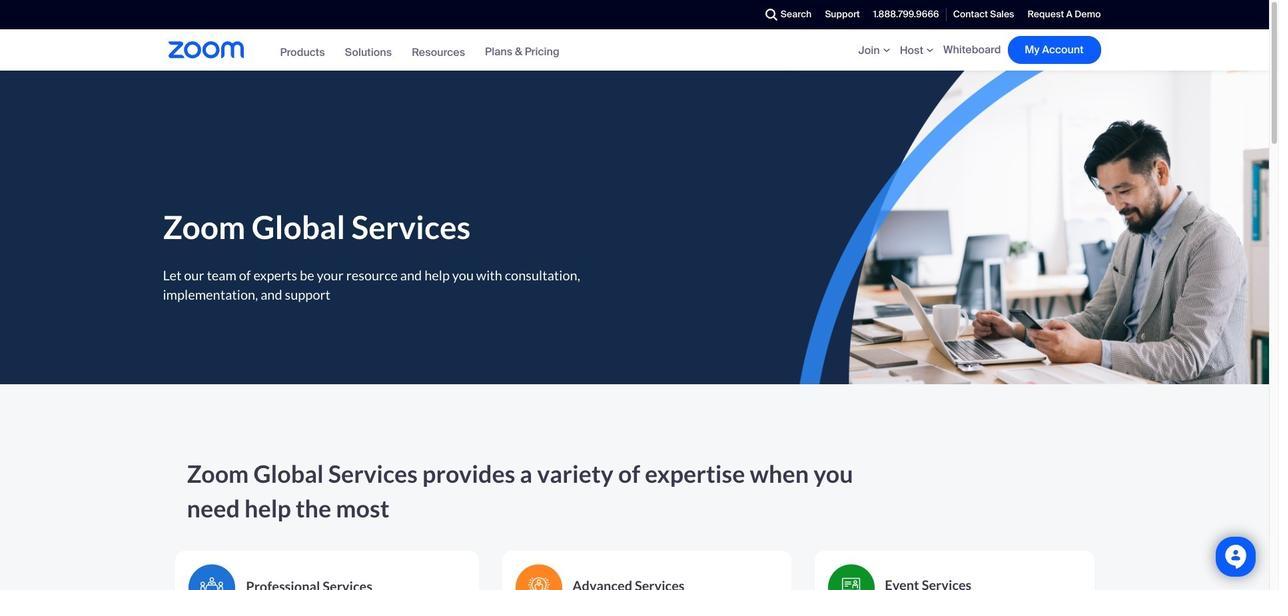 Task type: vqa. For each thing, say whether or not it's contained in the screenshot.
the agents, at the top
no



Task type: locate. For each thing, give the bounding box(es) containing it.
None search field
[[717, 4, 762, 25]]

zoom logo image
[[168, 41, 244, 59]]



Task type: describe. For each thing, give the bounding box(es) containing it.
search image
[[766, 9, 778, 21]]

search image
[[766, 9, 778, 21]]



